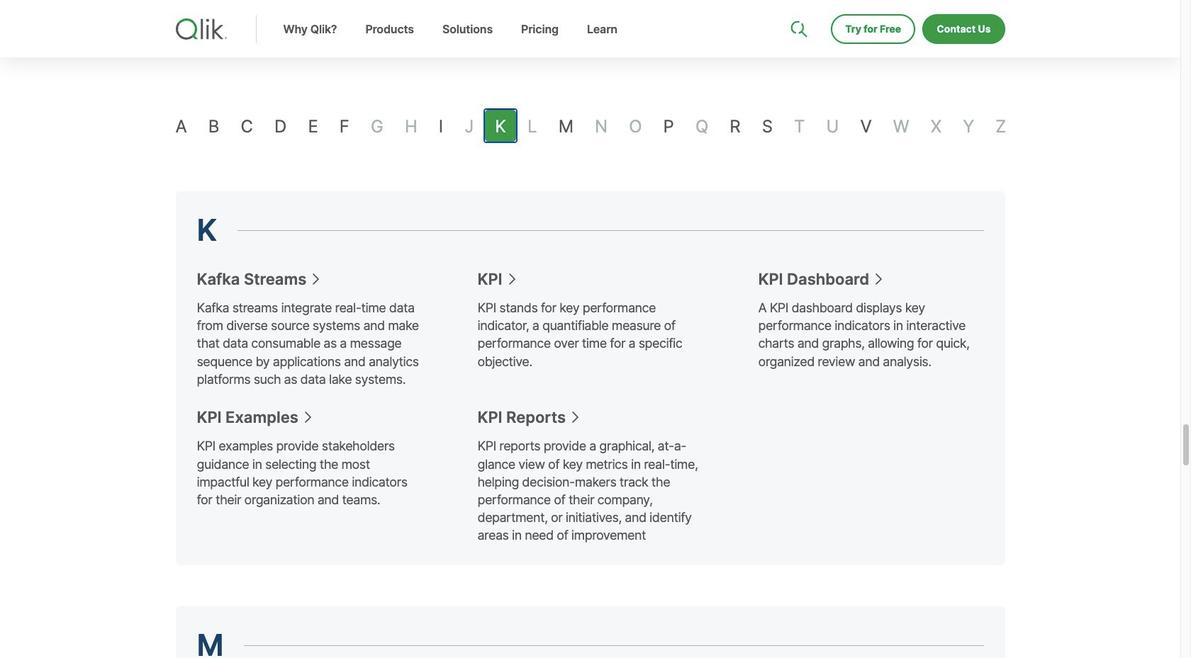 Task type: vqa. For each thing, say whether or not it's contained in the screenshot.
the the
no



Task type: describe. For each thing, give the bounding box(es) containing it.
support image
[[793, 0, 804, 11]]



Task type: locate. For each thing, give the bounding box(es) containing it.
qlik image
[[176, 18, 227, 40]]



